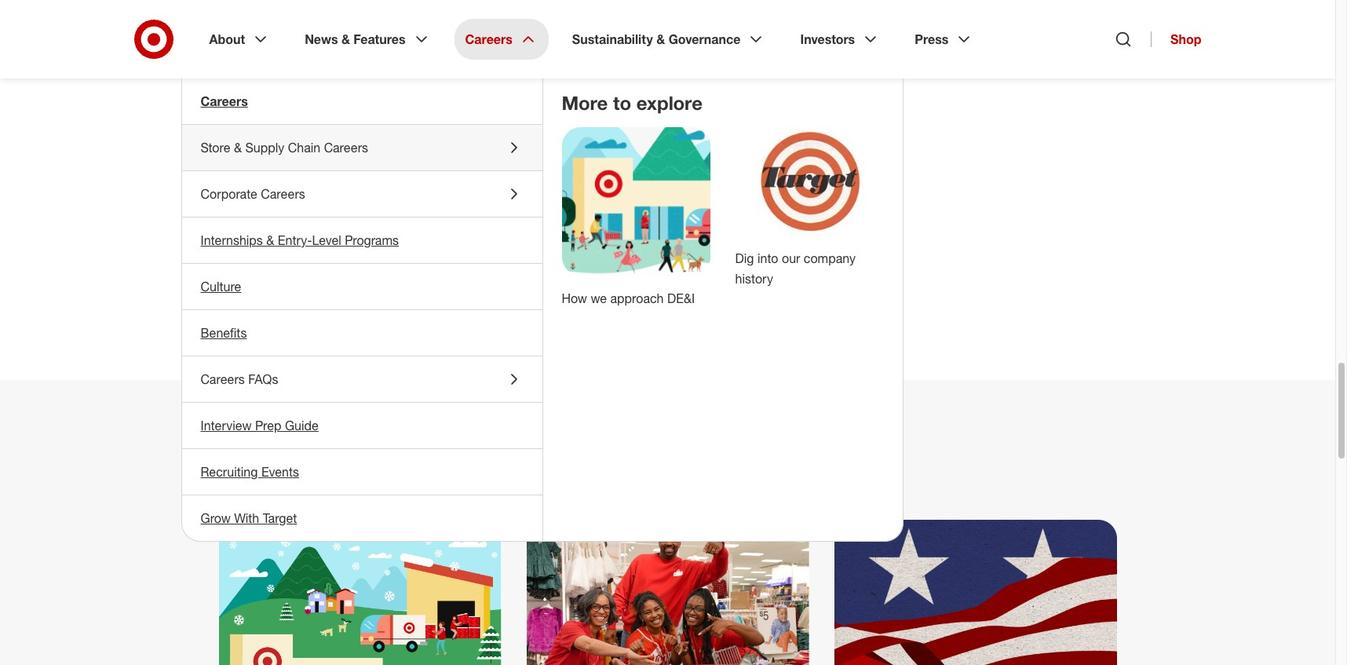 Task type: describe. For each thing, give the bounding box(es) containing it.
news & features link
[[294, 19, 442, 60]]

1 vertical spatial careers link
[[182, 79, 542, 124]]

news
[[305, 31, 338, 47]]

the team blog
[[219, 431, 440, 469]]

store
[[201, 140, 230, 155]]

team
[[283, 431, 363, 469]]

how can i prepare for my phone screen or interview?
[[373, 170, 852, 247]]

to inside site navigation "element"
[[613, 91, 631, 115]]

about link
[[198, 19, 281, 60]]

sustainability & governance
[[572, 31, 741, 47]]

corporate
[[201, 186, 257, 202]]

for
[[655, 170, 697, 208]]

corporate careers link
[[182, 171, 542, 217]]

careers faqs
[[201, 371, 278, 387]]

dig into our company history link
[[735, 251, 856, 287]]

get answers
[[395, 304, 470, 319]]

i
[[512, 170, 521, 208]]

or
[[483, 210, 514, 247]]

about
[[209, 31, 245, 47]]

explore
[[637, 91, 703, 115]]

store & supply chain careers link
[[182, 125, 542, 170]]

dig into our company history
[[735, 251, 856, 287]]

internships
[[201, 232, 263, 248]]

events
[[261, 464, 299, 480]]

governance
[[669, 31, 741, 47]]

answers for get answers to your questions in our faq section.
[[397, 263, 448, 279]]

how for how we approach de&i
[[562, 291, 587, 306]]

shop link
[[1151, 31, 1202, 47]]

corporate careers
[[201, 186, 305, 202]]

benefits
[[201, 325, 247, 341]]

your
[[467, 263, 493, 279]]

prep
[[255, 418, 281, 433]]

& for internships
[[266, 232, 274, 248]]

recruiting events link
[[182, 449, 542, 495]]

learn
[[351, 31, 385, 47]]

& for news
[[341, 31, 350, 47]]

history
[[735, 271, 773, 287]]

guide
[[285, 418, 319, 433]]

press
[[915, 31, 949, 47]]

grow with target
[[201, 510, 297, 526]]

learn about our benefits link
[[351, 30, 523, 49]]

shop
[[1171, 31, 1202, 47]]

culture link
[[182, 264, 542, 309]]

phone
[[758, 170, 852, 208]]

careers faqs link
[[182, 356, 542, 402]]

sustainability & governance link
[[561, 19, 777, 60]]

red and white bullseye logo from 1962 with target written over it image
[[735, 127, 884, 236]]

grow
[[201, 510, 231, 526]]

sustainability
[[572, 31, 653, 47]]

news & features
[[305, 31, 406, 47]]

learn about our benefits
[[351, 31, 498, 47]]

prepare
[[530, 170, 646, 208]]

more
[[562, 91, 608, 115]]

& for sustainability
[[657, 31, 665, 47]]

dig
[[735, 251, 754, 266]]

the
[[219, 431, 275, 469]]

site navigation element
[[0, 0, 1347, 665]]

store & supply chain careers
[[201, 140, 368, 155]]

we
[[591, 291, 607, 306]]

into
[[758, 251, 779, 266]]



Task type: locate. For each thing, give the bounding box(es) containing it.
culture
[[201, 279, 241, 294]]

0 horizontal spatial to
[[451, 263, 463, 279]]

0 vertical spatial answers
[[397, 263, 448, 279]]

entry-
[[278, 232, 312, 248]]

screen
[[373, 210, 474, 247]]

recruiting events
[[201, 464, 299, 480]]

questions
[[496, 263, 555, 279]]

answers up get answers
[[397, 263, 448, 279]]

our for company
[[782, 251, 800, 266]]

approach
[[610, 291, 664, 306]]

0 horizontal spatial our
[[426, 31, 446, 47]]

1 horizontal spatial to
[[613, 91, 631, 115]]

press link
[[904, 19, 985, 60]]

faq
[[596, 263, 621, 279]]

how we approach de&i link
[[562, 291, 695, 306]]

interview
[[201, 418, 252, 433]]

0 vertical spatial to
[[613, 91, 631, 115]]

get for get answers to your questions in our faq section.
[[373, 263, 394, 279]]

1 vertical spatial to
[[451, 263, 463, 279]]

to
[[613, 91, 631, 115], [451, 263, 463, 279]]

& right store
[[234, 140, 242, 155]]

answers inside get answers "link"
[[420, 304, 470, 319]]

careers
[[465, 31, 513, 47], [201, 93, 248, 109], [324, 140, 368, 155], [261, 186, 305, 202], [201, 371, 245, 387]]

0 horizontal spatial get
[[373, 263, 394, 279]]

& inside 'link'
[[657, 31, 665, 47]]

about
[[388, 31, 423, 47]]

get
[[373, 263, 394, 279], [395, 304, 416, 319]]

answers down your
[[420, 304, 470, 319]]

0 vertical spatial how
[[373, 170, 440, 208]]

internships & entry-level programs link
[[182, 217, 542, 263]]

1 horizontal spatial our
[[573, 263, 593, 279]]

answers for get answers
[[420, 304, 470, 319]]

chain
[[288, 140, 321, 155]]

get answers to your questions in our faq section.
[[373, 263, 671, 279]]

& for store
[[234, 140, 242, 155]]

grow with target link
[[182, 495, 542, 541]]

our right into
[[782, 251, 800, 266]]

level
[[312, 232, 341, 248]]

get for get answers
[[395, 304, 416, 319]]

investors
[[800, 31, 855, 47]]

the great giftogether ties a bow on a year of care in action image
[[526, 520, 809, 665]]

interview prep guide link
[[182, 403, 542, 448]]

our right about
[[426, 31, 446, 47]]

how inside the how can i prepare for my phone screen or interview?
[[373, 170, 440, 208]]

supply
[[245, 140, 284, 155]]

investors link
[[789, 19, 891, 60]]

de&i
[[667, 291, 695, 306]]

more to explore
[[562, 91, 703, 115]]

our
[[426, 31, 446, 47], [782, 251, 800, 266], [573, 263, 593, 279]]

features
[[354, 31, 406, 47]]

1 horizontal spatial get
[[395, 304, 416, 319]]

our for benefits
[[426, 31, 446, 47]]

benefits
[[450, 31, 498, 47]]

section.
[[624, 263, 671, 279]]

get inside "link"
[[395, 304, 416, 319]]

how we approach de&i
[[562, 291, 695, 306]]

with
[[234, 510, 259, 526]]

target
[[263, 510, 297, 526]]

how for how can i prepare for my phone screen or interview?
[[373, 170, 440, 208]]

our right in
[[573, 263, 593, 279]]

1 horizontal spatial how
[[562, 291, 587, 306]]

& left "governance" at the top of page
[[657, 31, 665, 47]]

blog
[[371, 431, 440, 469]]

honoring our veterans: target team members share their reflections on service image
[[834, 520, 1117, 665]]

how
[[373, 170, 440, 208], [562, 291, 587, 306]]

how left the we on the top of the page
[[562, 291, 587, 306]]

1 vertical spatial get
[[395, 304, 416, 319]]

our inside dig into our company history
[[782, 251, 800, 266]]

faqs
[[248, 371, 278, 387]]

merry & bright: how building meaningful careers helps team target bring joy to our guests image
[[219, 520, 501, 665]]

& left entry-
[[266, 232, 274, 248]]

interview?
[[523, 210, 677, 247]]

how up 'screen'
[[373, 170, 440, 208]]

interview prep guide
[[201, 418, 319, 433]]

0 vertical spatial get
[[373, 263, 394, 279]]

how inside site navigation "element"
[[562, 291, 587, 306]]

company
[[804, 251, 856, 266]]

&
[[341, 31, 350, 47], [657, 31, 665, 47], [234, 140, 242, 155], [266, 232, 274, 248]]

1 vertical spatial answers
[[420, 304, 470, 319]]

can
[[448, 170, 503, 208]]

benefits link
[[182, 310, 542, 356]]

internships & entry-level programs
[[201, 232, 399, 248]]

answers
[[397, 263, 448, 279], [420, 304, 470, 319]]

& left learn
[[341, 31, 350, 47]]

1 vertical spatial how
[[562, 291, 587, 306]]

to right more
[[613, 91, 631, 115]]

an illustrated cityscape and a diverse group of people interacting and shopping at target. image
[[562, 127, 710, 276]]

to left your
[[451, 263, 463, 279]]

recruiting
[[201, 464, 258, 480]]

0 vertical spatial careers link
[[454, 19, 549, 60]]

get answers link
[[373, 294, 493, 330]]

careers link
[[454, 19, 549, 60], [182, 79, 542, 124]]

my
[[705, 170, 750, 208]]

0 horizontal spatial how
[[373, 170, 440, 208]]

in
[[558, 263, 569, 279]]

programs
[[345, 232, 399, 248]]

2 horizontal spatial our
[[782, 251, 800, 266]]



Task type: vqa. For each thing, say whether or not it's contained in the screenshot.
Deepen in the bottom left of the page
no



